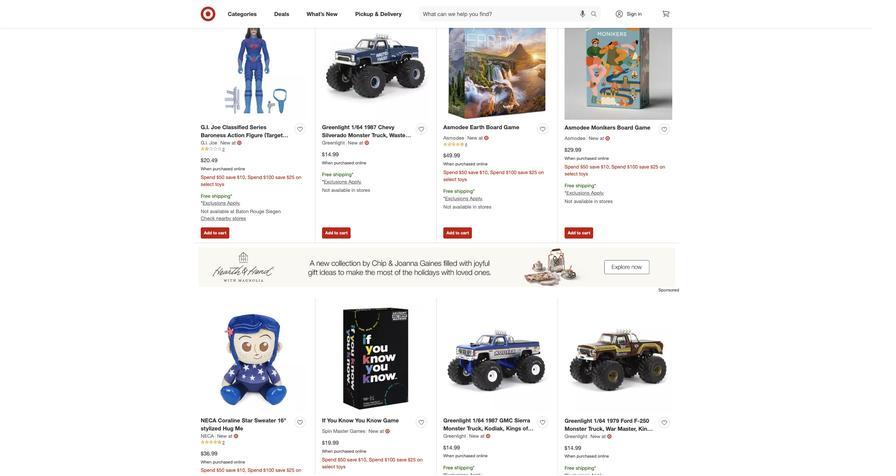 Task type: describe. For each thing, give the bounding box(es) containing it.
asmodee monikers board game link
[[565, 124, 651, 132]]

exclusions for $49.99
[[445, 195, 468, 201]]

select for $20.49
[[201, 181, 214, 187]]

add for $14.99
[[325, 230, 333, 236]]

toys for $36.99
[[215, 475, 224, 475]]

figure
[[246, 132, 263, 139]]

add for $49.99
[[447, 230, 454, 236]]

classified
[[222, 124, 248, 131]]

new right what's
[[326, 10, 338, 17]]

when for greenlight 1/64 1987 chevy silverado monster truck, wasted wages, kings of crunch 10 49100- d
[[322, 160, 333, 165]]

1987 for chevy
[[364, 124, 377, 131]]

$29.99
[[565, 146, 581, 153]]

sierra
[[514, 417, 530, 424]]

monster inside greenlight 1/64 1979 ford f-250 monster truck, war master, kings of crunch 10 49100-b
[[565, 426, 587, 433]]

search button
[[588, 6, 604, 23]]

10 inside greenlight 1/64 1979 ford f-250 monster truck, war master, kings of crunch 10 49100-b
[[593, 434, 599, 440]]

What can we help you find? suggestions appear below search field
[[419, 6, 592, 22]]

add to cart for $29.99
[[568, 230, 590, 236]]

sponsored
[[659, 288, 679, 293]]

when for neca coraline star sweater 16" stylized hug me
[[201, 460, 212, 465]]

on for g.i. joe classified series baroness action figure (target exclusive)
[[296, 174, 301, 180]]

hug
[[223, 425, 234, 432]]

new for greenlight 1/64 1987 chevy silverado monster truck, wasted wages, kings of crunch 10 49100- d
[[348, 140, 358, 146]]

games
[[350, 428, 365, 434]]

in inside sign in link
[[638, 11, 642, 17]]

neca coraline star sweater 16" stylized hug me
[[201, 417, 286, 432]]

1 know from the left
[[338, 417, 354, 424]]

sign
[[627, 11, 637, 17]]

sign in link
[[609, 6, 653, 22]]

kings inside greenlight 1/64 1979 ford f-250 monster truck, war master, kings of crunch 10 49100-b
[[638, 426, 654, 433]]

$50 for $29.99
[[580, 164, 588, 170]]

available for $29.99
[[574, 198, 593, 204]]

pickup
[[355, 10, 373, 17]]

2 link for (target
[[201, 146, 308, 152]]

$20.49 when purchased online spend $50 save $10, spend $100 save $25 on select toys
[[201, 157, 301, 187]]

asmodee earth board game link
[[443, 123, 519, 131]]

online for greenlight 1/64 1987 chevy silverado monster truck, wasted wages, kings of crunch 10 49100- d
[[355, 160, 366, 165]]

$25 for g.i. joe classified series baroness action figure (target exclusive)
[[287, 174, 295, 180]]

greenlight 1/64 1987 gmc sierra monster truck, kodiak, kings of crunch 10 49100-e link
[[443, 417, 534, 440]]

$50 for $49.99
[[459, 169, 467, 175]]

me
[[235, 425, 243, 432]]

joe for classified
[[211, 124, 221, 131]]

available for $49.99
[[453, 204, 471, 210]]

asmodee monikers board game
[[565, 124, 651, 131]]

free shipping * * exclusions apply. not available in stores for $14.99
[[322, 172, 370, 193]]

ford
[[621, 418, 633, 425]]

if you know you know game
[[322, 417, 399, 424]]

exclusions for $29.99
[[566, 190, 590, 196]]

crunch inside greenlight 1/64 1979 ford f-250 monster truck, war master, kings of crunch 10 49100-b
[[572, 434, 591, 440]]

spin master games link
[[322, 428, 367, 435]]

neca for neca new at ¬
[[201, 433, 214, 439]]

monster for of
[[348, 132, 370, 139]]

$49.99
[[443, 152, 460, 159]]

$100 for g.i. joe classified series baroness action figure (target exclusive)
[[263, 174, 274, 180]]

0 horizontal spatial game
[[383, 417, 399, 424]]

g.i. joe classified series baroness action figure (target exclusive) link
[[201, 123, 292, 147]]

gmc
[[499, 417, 513, 424]]

2 you from the left
[[355, 417, 365, 424]]

10 inside greenlight 1/64 1987 gmc sierra monster truck, kodiak, kings of crunch 10 49100-e
[[464, 433, 471, 440]]

stores for $14.99
[[357, 187, 370, 193]]

&
[[375, 10, 379, 17]]

wasted
[[389, 132, 409, 139]]

$14.99 for greenlight 1/64 1979 ford f-250 monster truck, war master, kings of crunch 10 49100-b
[[565, 445, 581, 452]]

$50 for $19.99
[[338, 457, 346, 463]]

star
[[242, 417, 253, 424]]

board for monikers
[[617, 124, 633, 131]]

1979
[[607, 418, 619, 425]]

available for $14.99
[[331, 187, 350, 193]]

truck, for crunch
[[372, 132, 388, 139]]

4
[[465, 142, 467, 147]]

free shipping * * exclusions apply. not available in stores for $49.99
[[443, 188, 491, 210]]

kodiak,
[[485, 425, 505, 432]]

greenlight 1/64 1987 chevy silverado monster truck, wasted wages, kings of crunch 10 49100- d link
[[322, 123, 413, 155]]

$25 for asmodee earth board game
[[529, 169, 537, 175]]

wages,
[[322, 140, 341, 147]]

at for greenlight 1/64 1987 gmc sierra monster truck, kodiak, kings of crunch 10 49100-e
[[480, 433, 485, 439]]

neca coraline star sweater 16" stylized hug me link
[[201, 417, 292, 433]]

nearby
[[216, 216, 231, 221]]

baroness
[[201, 132, 226, 139]]

at inside the free shipping * * exclusions apply. not available at baton rouge siegen check nearby stores
[[230, 209, 234, 214]]

purchased for greenlight 1/64 1979 ford f-250 monster truck, war master, kings of crunch 10 49100-b
[[577, 454, 597, 459]]

coraline
[[218, 417, 240, 424]]

neca new at ¬
[[201, 433, 238, 440]]

new inside spin master games new at ¬
[[369, 428, 378, 434]]

monikers
[[591, 124, 616, 131]]

(target
[[264, 132, 283, 139]]

cart for $29.99
[[582, 230, 590, 236]]

g.i. for g.i. joe classified series baroness action figure (target exclusive)
[[201, 124, 209, 131]]

cart for $20.49
[[218, 230, 226, 236]]

$50 for $20.49
[[217, 174, 224, 180]]

if you know you know game link
[[322, 417, 399, 425]]

toys for $20.49
[[215, 181, 224, 187]]

toys for $29.99
[[579, 171, 588, 177]]

to for $14.99
[[334, 230, 338, 236]]

sign in
[[627, 11, 642, 17]]

of inside the greenlight 1/64 1987 chevy silverado monster truck, wasted wages, kings of crunch 10 49100- d
[[359, 140, 365, 147]]

what's new link
[[301, 6, 347, 22]]

new inside g.i. joe new at ¬
[[220, 140, 230, 146]]

shipping for $14.99
[[333, 172, 352, 178]]

crunch inside the greenlight 1/64 1987 chevy silverado monster truck, wasted wages, kings of crunch 10 49100- d
[[366, 140, 386, 147]]

delivery
[[380, 10, 402, 17]]

kings inside greenlight 1/64 1987 gmc sierra monster truck, kodiak, kings of crunch 10 49100-e
[[506, 425, 521, 432]]

at for asmodee earth board game
[[479, 135, 483, 141]]

pickup & delivery
[[355, 10, 402, 17]]

$19.99
[[322, 440, 339, 447]]

game for asmodee monikers board game
[[635, 124, 651, 131]]

sweater
[[254, 417, 276, 424]]

$29.99 when purchased online spend $50 save $10, spend $100 save $25 on select toys
[[565, 146, 665, 177]]

silverado
[[322, 132, 347, 139]]

search
[[588, 11, 604, 18]]

¬ for greenlight 1/64 1987 gmc sierra monster truck, kodiak, kings of crunch 10 49100-e
[[486, 433, 490, 440]]

exclusions for $14.99
[[324, 179, 347, 185]]

online for neca coraline star sweater 16" stylized hug me
[[234, 460, 245, 465]]

$49.99 when purchased online spend $50 save $10, spend $100 save $25 on select toys
[[443, 152, 544, 182]]

on for asmodee monikers board game
[[660, 164, 665, 170]]

g.i. joe new at ¬
[[201, 139, 242, 146]]

$19.99 when purchased online spend $50 save $10, spend $100 save $25 on select toys
[[322, 440, 423, 470]]

1/64 for truck,
[[594, 418, 605, 425]]

on for neca coraline star sweater 16" stylized hug me
[[296, 468, 301, 474]]

action
[[227, 132, 245, 139]]

deals link
[[268, 6, 298, 22]]

$10, for $29.99
[[601, 164, 610, 170]]

16"
[[278, 417, 286, 424]]

¬ for greenlight 1/64 1979 ford f-250 monster truck, war master, kings of crunch 10 49100-b
[[607, 433, 612, 440]]

greenlight 1/64 1979 ford f-250 monster truck, war master, kings of crunch 10 49100-b link
[[565, 417, 656, 440]]

rouge
[[250, 209, 264, 214]]

$100 for asmodee monikers board game
[[627, 164, 638, 170]]

categories
[[228, 10, 257, 17]]

10 inside the greenlight 1/64 1987 chevy silverado monster truck, wasted wages, kings of crunch 10 49100- d
[[387, 140, 393, 147]]

$20.49
[[201, 157, 217, 164]]

greenlight link for greenlight 1/64 1979 ford f-250 monster truck, war master, kings of crunch 10 49100-b
[[565, 433, 589, 440]]

free for $20.49
[[201, 193, 210, 199]]

purchased for g.i. joe classified series baroness action figure (target exclusive)
[[213, 166, 233, 171]]

deals
[[274, 10, 289, 17]]

b
[[618, 434, 622, 440]]

when for greenlight 1/64 1987 gmc sierra monster truck, kodiak, kings of crunch 10 49100-e
[[443, 454, 454, 459]]

spin
[[322, 428, 332, 434]]

new for greenlight 1/64 1979 ford f-250 monster truck, war master, kings of crunch 10 49100-b
[[590, 434, 600, 439]]

of inside greenlight 1/64 1979 ford f-250 monster truck, war master, kings of crunch 10 49100-b
[[565, 434, 570, 440]]

at for asmodee monikers board game
[[600, 135, 604, 141]]

e
[[490, 433, 494, 440]]

$100 for asmodee earth board game
[[506, 169, 517, 175]]

g.i. joe classified series baroness action figure (target exclusive)
[[201, 124, 283, 147]]

free shipping * * exclusions apply. not available at baton rouge siegen check nearby stores
[[201, 193, 281, 221]]

neca for neca coraline star sweater 16" stylized hug me
[[201, 417, 216, 424]]

on for if you know you know game
[[417, 457, 423, 463]]

$100 for if you know you know game
[[385, 457, 395, 463]]

1987 for gmc
[[485, 417, 498, 424]]

not for $29.99
[[565, 198, 573, 204]]

$36.99
[[201, 450, 217, 457]]

online for asmodee monikers board game
[[598, 156, 609, 161]]

add to cart button for $14.99
[[322, 228, 351, 239]]

when for g.i. joe classified series baroness action figure (target exclusive)
[[201, 166, 212, 171]]

what's
[[307, 10, 324, 17]]

asmodee new at ¬ for monikers
[[565, 135, 610, 142]]

stores for $29.99
[[599, 198, 613, 204]]

$10, for $36.99
[[237, 468, 246, 474]]

shipping for $20.49
[[212, 193, 230, 199]]



Task type: locate. For each thing, give the bounding box(es) containing it.
select down $36.99
[[201, 475, 214, 475]]

2 link for me
[[201, 440, 308, 446]]

1 cart from the left
[[218, 230, 226, 236]]

game for asmodee earth board game
[[504, 124, 519, 131]]

2
[[222, 147, 225, 152], [222, 440, 225, 445]]

0 vertical spatial neca
[[201, 417, 216, 424]]

1 horizontal spatial of
[[523, 425, 528, 432]]

game
[[504, 124, 519, 131], [635, 124, 651, 131], [383, 417, 399, 424]]

2 know from the left
[[366, 417, 382, 424]]

online inside $36.99 when purchased online spend $50 save $10, spend $100 save $25 on select toys
[[234, 460, 245, 465]]

pickup & delivery link
[[349, 6, 410, 22]]

when inside $29.99 when purchased online spend $50 save $10, spend $100 save $25 on select toys
[[565, 156, 576, 161]]

on inside $29.99 when purchased online spend $50 save $10, spend $100 save $25 on select toys
[[660, 164, 665, 170]]

at down action
[[232, 140, 236, 146]]

2 add to cart from the left
[[325, 230, 348, 236]]

available inside the free shipping * * exclusions apply. not available at baton rouge siegen check nearby stores
[[210, 209, 229, 214]]

at down 'war'
[[602, 434, 606, 439]]

$50 down $36.99
[[217, 468, 224, 474]]

apply. for $20.49
[[227, 200, 240, 206]]

neca link
[[201, 433, 216, 440]]

to for $49.99
[[456, 230, 460, 236]]

1987
[[364, 124, 377, 131], [485, 417, 498, 424]]

neca down stylized
[[201, 433, 214, 439]]

neca up stylized
[[201, 417, 216, 424]]

asmodee earth board game
[[443, 124, 519, 131]]

online inside '$49.99 when purchased online spend $50 save $10, spend $100 save $25 on select toys'
[[476, 161, 488, 167]]

kings down silverado
[[343, 140, 358, 147]]

truck, for 10
[[467, 425, 483, 432]]

g.i. up baroness
[[201, 124, 209, 131]]

$50 down $19.99
[[338, 457, 346, 463]]

$50 down $20.49
[[217, 174, 224, 180]]

new
[[326, 10, 338, 17], [467, 135, 477, 141], [589, 135, 599, 141], [220, 140, 230, 146], [348, 140, 358, 146], [369, 428, 378, 434], [217, 433, 227, 439], [469, 433, 479, 439], [590, 434, 600, 439]]

2 horizontal spatial monster
[[565, 426, 587, 433]]

1 add to cart from the left
[[204, 230, 226, 236]]

select inside $19.99 when purchased online spend $50 save $10, spend $100 save $25 on select toys
[[322, 464, 335, 470]]

1 horizontal spatial 10
[[464, 433, 471, 440]]

monster inside greenlight 1/64 1987 gmc sierra monster truck, kodiak, kings of crunch 10 49100-e
[[443, 425, 465, 432]]

monster inside the greenlight 1/64 1987 chevy silverado monster truck, wasted wages, kings of crunch 10 49100- d
[[348, 132, 370, 139]]

1 vertical spatial 1987
[[485, 417, 498, 424]]

at inside neca new at ¬
[[228, 433, 232, 439]]

truck, inside the greenlight 1/64 1987 chevy silverado monster truck, wasted wages, kings of crunch 10 49100- d
[[372, 132, 388, 139]]

at down asmodee earth board game link
[[479, 135, 483, 141]]

master,
[[618, 426, 637, 433]]

select down $19.99
[[322, 464, 335, 470]]

g.i. down baroness
[[201, 140, 208, 146]]

greenlight new at ¬ for crunch
[[322, 139, 369, 146]]

new left b
[[590, 434, 600, 439]]

1987 inside greenlight 1/64 1987 gmc sierra monster truck, kodiak, kings of crunch 10 49100-e
[[485, 417, 498, 424]]

greenlight new at ¬ down silverado
[[322, 139, 369, 146]]

greenlight link for greenlight 1/64 1987 gmc sierra monster truck, kodiak, kings of crunch 10 49100-e
[[443, 433, 468, 440]]

$100 inside $20.49 when purchased online spend $50 save $10, spend $100 save $25 on select toys
[[263, 174, 274, 180]]

free for $49.99
[[443, 188, 453, 194]]

1/64 left 'gmc'
[[473, 417, 484, 424]]

2 vertical spatial of
[[565, 434, 570, 440]]

¬ for asmodee earth board game
[[484, 135, 489, 142]]

1 horizontal spatial asmodee new at ¬
[[565, 135, 610, 142]]

toys down $36.99
[[215, 475, 224, 475]]

1 vertical spatial 2
[[222, 440, 225, 445]]

select for $19.99
[[322, 464, 335, 470]]

$25 for neca coraline star sweater 16" stylized hug me
[[287, 468, 295, 474]]

free for $29.99
[[565, 183, 574, 188]]

$25 inside $36.99 when purchased online spend $50 save $10, spend $100 save $25 on select toys
[[287, 468, 295, 474]]

at for greenlight 1/64 1987 chevy silverado monster truck, wasted wages, kings of crunch 10 49100- d
[[359, 140, 363, 146]]

asmodee
[[443, 124, 468, 131], [565, 124, 590, 131], [443, 135, 464, 141], [565, 135, 586, 141]]

new for neca coraline star sweater 16" stylized hug me
[[217, 433, 227, 439]]

on inside $36.99 when purchased online spend $50 save $10, spend $100 save $25 on select toys
[[296, 468, 301, 474]]

if
[[322, 417, 326, 424]]

1987 left chevy
[[364, 124, 377, 131]]

$50 down $29.99
[[580, 164, 588, 170]]

when inside '$49.99 when purchased online spend $50 save $10, spend $100 save $25 on select toys'
[[443, 161, 454, 167]]

2 horizontal spatial of
[[565, 434, 570, 440]]

1 2 from the top
[[222, 147, 225, 152]]

online for if you know you know game
[[355, 449, 366, 454]]

49100- inside greenlight 1/64 1979 ford f-250 monster truck, war master, kings of crunch 10 49100-b
[[600, 434, 618, 440]]

online for g.i. joe classified series baroness action figure (target exclusive)
[[234, 166, 245, 171]]

neca inside neca coraline star sweater 16" stylized hug me
[[201, 417, 216, 424]]

toys down $20.49
[[215, 181, 224, 187]]

2 down g.i. joe new at ¬
[[222, 147, 225, 152]]

on inside '$49.99 when purchased online spend $50 save $10, spend $100 save $25 on select toys'
[[538, 169, 544, 175]]

1 horizontal spatial truck,
[[467, 425, 483, 432]]

free
[[322, 172, 332, 178], [565, 183, 574, 188], [443, 188, 453, 194], [201, 193, 210, 199], [443, 465, 453, 471], [565, 465, 574, 471]]

toys inside $19.99 when purchased online spend $50 save $10, spend $100 save $25 on select toys
[[337, 464, 346, 470]]

in for greenlight 1/64 1987 chevy silverado monster truck, wasted wages, kings of crunch 10 49100- d
[[352, 187, 355, 193]]

board
[[486, 124, 502, 131], [617, 124, 633, 131]]

greenlight new at ¬ down 'war'
[[565, 433, 612, 440]]

online down the greenlight 1/64 1987 chevy silverado monster truck, wasted wages, kings of crunch 10 49100- d
[[355, 160, 366, 165]]

$25
[[651, 164, 658, 170], [529, 169, 537, 175], [287, 174, 295, 180], [408, 457, 416, 463], [287, 468, 295, 474]]

at left baton
[[230, 209, 234, 214]]

2 horizontal spatial 1/64
[[594, 418, 605, 425]]

joe for new
[[209, 140, 217, 146]]

1 g.i. from the top
[[201, 124, 209, 131]]

at down monikers
[[600, 135, 604, 141]]

what's new
[[307, 10, 338, 17]]

to
[[213, 230, 217, 236], [334, 230, 338, 236], [456, 230, 460, 236], [577, 230, 581, 236]]

in for asmodee earth board game
[[473, 204, 477, 210]]

truck, left kodiak,
[[467, 425, 483, 432]]

purchased inside $20.49 when purchased online spend $50 save $10, spend $100 save $25 on select toys
[[213, 166, 233, 171]]

greenlight 1/64 1987 gmc sierra monster truck, kodiak, kings of crunch 10 49100-e image
[[443, 306, 551, 413], [443, 306, 551, 413]]

2 horizontal spatial 49100-
[[600, 434, 618, 440]]

add to cart for $14.99
[[325, 230, 348, 236]]

categories link
[[222, 6, 266, 22]]

1 horizontal spatial you
[[355, 417, 365, 424]]

greenlight 1/64 1987 chevy silverado monster truck, wasted wages, kings of crunch 10 49100- d
[[322, 124, 413, 155]]

$10, for $49.99
[[480, 169, 489, 175]]

2 horizontal spatial crunch
[[572, 434, 591, 440]]

$50 inside $29.99 when purchased online spend $50 save $10, spend $100 save $25 on select toys
[[580, 164, 588, 170]]

$10, inside $19.99 when purchased online spend $50 save $10, spend $100 save $25 on select toys
[[358, 457, 368, 463]]

asmodee monikers board game image
[[565, 12, 672, 120], [565, 12, 672, 120]]

4 add from the left
[[568, 230, 576, 236]]

greenlight 1/64 1987 chevy silverado monster truck, wasted wages, kings of crunch 10 49100-d image
[[322, 12, 429, 119], [322, 12, 429, 119]]

1 vertical spatial 2 link
[[201, 440, 308, 446]]

1 horizontal spatial board
[[617, 124, 633, 131]]

2 2 from the top
[[222, 440, 225, 445]]

2 to from the left
[[334, 230, 338, 236]]

1/64 for kodiak,
[[473, 417, 484, 424]]

2 add from the left
[[325, 230, 333, 236]]

2 horizontal spatial game
[[635, 124, 651, 131]]

1 vertical spatial neca
[[201, 433, 214, 439]]

you
[[327, 417, 337, 424], [355, 417, 365, 424]]

you up games
[[355, 417, 365, 424]]

2 horizontal spatial $14.99 when purchased online
[[565, 445, 609, 459]]

0 horizontal spatial free shipping *
[[443, 465, 475, 471]]

0 vertical spatial joe
[[211, 124, 221, 131]]

purchased inside $29.99 when purchased online spend $50 save $10, spend $100 save $25 on select toys
[[577, 156, 597, 161]]

$25 for if you know you know game
[[408, 457, 416, 463]]

10
[[387, 140, 393, 147], [464, 433, 471, 440], [593, 434, 599, 440]]

apply. for $29.99
[[591, 190, 604, 196]]

purchased inside '$49.99 when purchased online spend $50 save $10, spend $100 save $25 on select toys'
[[455, 161, 475, 167]]

2 horizontal spatial truck,
[[588, 426, 604, 433]]

check
[[201, 216, 215, 221]]

purchased for asmodee monikers board game
[[577, 156, 597, 161]]

of inside greenlight 1/64 1987 gmc sierra monster truck, kodiak, kings of crunch 10 49100-e
[[523, 425, 528, 432]]

new down monikers
[[589, 135, 599, 141]]

joe inside g.i. joe new at ¬
[[209, 140, 217, 146]]

kings
[[343, 140, 358, 147], [506, 425, 521, 432], [638, 426, 654, 433]]

0 vertical spatial g.i.
[[201, 124, 209, 131]]

spin master games new at ¬
[[322, 428, 390, 435]]

select inside $36.99 when purchased online spend $50 save $10, spend $100 save $25 on select toys
[[201, 475, 214, 475]]

toys inside $29.99 when purchased online spend $50 save $10, spend $100 save $25 on select toys
[[579, 171, 588, 177]]

2 link down figure
[[201, 146, 308, 152]]

select down $49.99
[[443, 176, 456, 182]]

$50 for $36.99
[[217, 468, 224, 474]]

3 cart from the left
[[461, 230, 469, 236]]

new right wages,
[[348, 140, 358, 146]]

cart for $14.99
[[339, 230, 348, 236]]

select
[[565, 171, 578, 177], [443, 176, 456, 182], [201, 181, 214, 187], [322, 464, 335, 470], [201, 475, 214, 475]]

2 down neca new at ¬
[[222, 440, 225, 445]]

g.i. joe classified series baroness action figure (target exclusive) image
[[201, 12, 308, 119], [201, 12, 308, 119]]

shipping for $49.99
[[454, 188, 473, 194]]

at left e
[[480, 433, 485, 439]]

asmodee earth board game image
[[443, 12, 551, 119], [443, 12, 551, 119]]

board right monikers
[[617, 124, 633, 131]]

0 horizontal spatial greenlight new at ¬
[[322, 139, 369, 146]]

$25 inside '$49.99 when purchased online spend $50 save $10, spend $100 save $25 on select toys'
[[529, 169, 537, 175]]

online inside $19.99 when purchased online spend $50 save $10, spend $100 save $25 on select toys
[[355, 449, 366, 454]]

2 horizontal spatial greenlight link
[[565, 433, 589, 440]]

on inside $20.49 when purchased online spend $50 save $10, spend $100 save $25 on select toys
[[296, 174, 301, 180]]

asmodee link for $29.99
[[565, 135, 587, 142]]

1/64 inside greenlight 1/64 1987 gmc sierra monster truck, kodiak, kings of crunch 10 49100-e
[[473, 417, 484, 424]]

f-
[[634, 418, 640, 425]]

truck,
[[372, 132, 388, 139], [467, 425, 483, 432], [588, 426, 604, 433]]

asmodee link up 4
[[443, 135, 466, 142]]

4 cart from the left
[[582, 230, 590, 236]]

online for asmodee earth board game
[[476, 161, 488, 167]]

at right wages,
[[359, 140, 363, 146]]

baton
[[236, 209, 249, 214]]

0 horizontal spatial truck,
[[372, 132, 388, 139]]

1 horizontal spatial 1/64
[[473, 417, 484, 424]]

of
[[359, 140, 365, 147], [523, 425, 528, 432], [565, 434, 570, 440]]

online inside $20.49 when purchased online spend $50 save $10, spend $100 save $25 on select toys
[[234, 166, 245, 171]]

0 horizontal spatial of
[[359, 140, 365, 147]]

when inside $20.49 when purchased online spend $50 save $10, spend $100 save $25 on select toys
[[201, 166, 212, 171]]

add to cart button for $49.99
[[443, 228, 472, 239]]

at inside g.i. joe new at ¬
[[232, 140, 236, 146]]

10 left b
[[593, 434, 599, 440]]

$14.99 when purchased online down wages,
[[322, 151, 366, 165]]

$100 inside $19.99 when purchased online spend $50 save $10, spend $100 save $25 on select toys
[[385, 457, 395, 463]]

asmodee new at ¬ up 4
[[443, 135, 489, 142]]

2 horizontal spatial $14.99
[[565, 445, 581, 452]]

when
[[565, 156, 576, 161], [322, 160, 333, 165], [443, 161, 454, 167], [201, 166, 212, 171], [322, 449, 333, 454], [443, 454, 454, 459], [565, 454, 576, 459], [201, 460, 212, 465]]

1/64 left chevy
[[351, 124, 363, 131]]

online down neca new at ¬
[[234, 460, 245, 465]]

1 horizontal spatial free shipping * * exclusions apply. not available in stores
[[443, 188, 491, 210]]

select for $29.99
[[565, 171, 578, 177]]

purchased for if you know you know game
[[334, 449, 354, 454]]

add to cart button for $29.99
[[565, 228, 593, 239]]

free shipping * for of
[[565, 465, 596, 471]]

at for neca coraline star sweater 16" stylized hug me
[[228, 433, 232, 439]]

select down $29.99
[[565, 171, 578, 177]]

shipping
[[333, 172, 352, 178], [576, 183, 594, 188], [454, 188, 473, 194], [212, 193, 230, 199], [454, 465, 473, 471], [576, 465, 594, 471]]

know up spin master games link
[[338, 417, 354, 424]]

new down action
[[220, 140, 230, 146]]

kings down 250
[[638, 426, 654, 433]]

$10, inside $20.49 when purchased online spend $50 save $10, spend $100 save $25 on select toys
[[237, 174, 246, 180]]

joe inside g.i. joe classified series baroness action figure (target exclusive)
[[211, 124, 221, 131]]

3 add from the left
[[447, 230, 454, 236]]

war
[[606, 426, 616, 433]]

$25 inside $19.99 when purchased online spend $50 save $10, spend $100 save $25 on select toys
[[408, 457, 416, 463]]

exclusions apply. button for $29.99
[[566, 189, 604, 196]]

1 add to cart button from the left
[[201, 228, 229, 239]]

$50 inside $20.49 when purchased online spend $50 save $10, spend $100 save $25 on select toys
[[217, 174, 224, 180]]

on inside $19.99 when purchased online spend $50 save $10, spend $100 save $25 on select toys
[[417, 457, 423, 463]]

asmodee link up $29.99
[[565, 135, 587, 142]]

kings down 'gmc'
[[506, 425, 521, 432]]

$14.99 when purchased online down greenlight 1/64 1979 ford f-250 monster truck, war master, kings of crunch 10 49100-b
[[565, 445, 609, 459]]

add to cart button
[[201, 228, 229, 239], [322, 228, 351, 239], [443, 228, 472, 239], [565, 228, 593, 239]]

0 horizontal spatial 49100-
[[395, 140, 413, 147]]

master
[[333, 428, 348, 434]]

siegen
[[266, 209, 281, 214]]

$14.99 when purchased online for 10
[[443, 444, 488, 459]]

2 horizontal spatial greenlight new at ¬
[[565, 433, 612, 440]]

$100 inside $29.99 when purchased online spend $50 save $10, spend $100 save $25 on select toys
[[627, 164, 638, 170]]

when for if you know you know game
[[322, 449, 333, 454]]

add for $20.49
[[204, 230, 212, 236]]

new for asmodee monikers board game
[[589, 135, 599, 141]]

1 horizontal spatial know
[[366, 417, 382, 424]]

online down greenlight 1/64 1979 ford f-250 monster truck, war master, kings of crunch 10 49100-b
[[598, 454, 609, 459]]

d
[[322, 148, 326, 155]]

0 horizontal spatial crunch
[[366, 140, 386, 147]]

$100 inside '$49.99 when purchased online spend $50 save $10, spend $100 save $25 on select toys'
[[506, 169, 517, 175]]

crunch inside greenlight 1/64 1987 gmc sierra monster truck, kodiak, kings of crunch 10 49100-e
[[443, 433, 463, 440]]

0 vertical spatial 2
[[222, 147, 225, 152]]

shipping for $29.99
[[576, 183, 594, 188]]

in for asmodee monikers board game
[[594, 198, 598, 204]]

2 2 link from the top
[[201, 440, 308, 446]]

toys inside '$49.99 when purchased online spend $50 save $10, spend $100 save $25 on select toys'
[[458, 176, 467, 182]]

cart
[[218, 230, 226, 236], [339, 230, 348, 236], [461, 230, 469, 236], [582, 230, 590, 236]]

3 to from the left
[[456, 230, 460, 236]]

greenlight 1/64 1987 gmc sierra monster truck, kodiak, kings of crunch 10 49100-e
[[443, 417, 530, 440]]

4 to from the left
[[577, 230, 581, 236]]

greenlight inside greenlight 1/64 1979 ford f-250 monster truck, war master, kings of crunch 10 49100-b
[[565, 418, 592, 425]]

exclusions apply. button for $49.99
[[445, 195, 483, 202]]

$10, inside '$49.99 when purchased online spend $50 save $10, spend $100 save $25 on select toys'
[[480, 169, 489, 175]]

to for $29.99
[[577, 230, 581, 236]]

online for greenlight 1/64 1979 ford f-250 monster truck, war master, kings of crunch 10 49100-b
[[598, 454, 609, 459]]

$14.99 when purchased online for crunch
[[322, 151, 366, 165]]

$100
[[627, 164, 638, 170], [506, 169, 517, 175], [263, 174, 274, 180], [385, 457, 395, 463], [263, 468, 274, 474]]

not
[[322, 187, 330, 193], [565, 198, 573, 204], [443, 204, 451, 210], [201, 209, 209, 214]]

*
[[352, 172, 353, 178], [322, 179, 324, 185], [594, 183, 596, 188], [473, 188, 475, 194], [565, 190, 566, 196], [230, 193, 232, 199], [443, 195, 445, 201], [201, 200, 202, 206], [473, 465, 475, 471], [594, 465, 596, 471]]

apply. inside the free shipping * * exclusions apply. not available at baton rouge siegen check nearby stores
[[227, 200, 240, 206]]

$25 inside $20.49 when purchased online spend $50 save $10, spend $100 save $25 on select toys
[[287, 174, 295, 180]]

$25 for asmodee monikers board game
[[651, 164, 658, 170]]

when inside $19.99 when purchased online spend $50 save $10, spend $100 save $25 on select toys
[[322, 449, 333, 454]]

exclusive)
[[201, 140, 227, 147]]

new down earth
[[467, 135, 477, 141]]

0 horizontal spatial 1/64
[[351, 124, 363, 131]]

0 horizontal spatial $14.99
[[322, 151, 339, 158]]

g.i. inside g.i. joe new at ¬
[[201, 140, 208, 146]]

stylized
[[201, 425, 221, 432]]

2 horizontal spatial 10
[[593, 434, 599, 440]]

asmodee new at ¬ up $29.99
[[565, 135, 610, 142]]

0 vertical spatial 1987
[[364, 124, 377, 131]]

0 horizontal spatial asmodee new at ¬
[[443, 135, 489, 142]]

advertisement region
[[194, 247, 679, 287]]

g.i. joe link
[[201, 139, 219, 146]]

1 vertical spatial joe
[[209, 140, 217, 146]]

truck, inside greenlight 1/64 1987 gmc sierra monster truck, kodiak, kings of crunch 10 49100-e
[[467, 425, 483, 432]]

select down $20.49
[[201, 181, 214, 187]]

free inside the free shipping * * exclusions apply. not available at baton rouge siegen check nearby stores
[[201, 193, 210, 199]]

1 horizontal spatial $14.99 when purchased online
[[443, 444, 488, 459]]

toys down $49.99
[[458, 176, 467, 182]]

neca coraline star sweater 16" stylized hug me image
[[201, 306, 308, 413], [201, 306, 308, 413]]

$10, inside $36.99 when purchased online spend $50 save $10, spend $100 save $25 on select toys
[[237, 468, 246, 474]]

0 horizontal spatial 1987
[[364, 124, 377, 131]]

¬ for neca coraline star sweater 16" stylized hug me
[[234, 433, 238, 440]]

0 horizontal spatial 10
[[387, 140, 393, 147]]

greenlight 1/64 1979 ford f-250 monster truck, war master, kings of crunch 10 49100-b image
[[565, 306, 672, 413], [565, 306, 672, 413]]

cart for $49.99
[[461, 230, 469, 236]]

¬ for asmodee monikers board game
[[605, 135, 610, 142]]

check nearby stores button
[[201, 215, 246, 222]]

49100- down kodiak,
[[472, 433, 490, 440]]

purchased inside $36.99 when purchased online spend $50 save $10, spend $100 save $25 on select toys
[[213, 460, 233, 465]]

at
[[479, 135, 483, 141], [600, 135, 604, 141], [232, 140, 236, 146], [359, 140, 363, 146], [230, 209, 234, 214], [380, 428, 384, 434], [228, 433, 232, 439], [480, 433, 485, 439], [602, 434, 606, 439]]

$50 inside $36.99 when purchased online spend $50 save $10, spend $100 save $25 on select toys
[[217, 468, 224, 474]]

truck, inside greenlight 1/64 1979 ford f-250 monster truck, war master, kings of crunch 10 49100-b
[[588, 426, 604, 433]]

49100- inside greenlight 1/64 1987 gmc sierra monster truck, kodiak, kings of crunch 10 49100-e
[[472, 433, 490, 440]]

$14.99 for greenlight 1/64 1987 chevy silverado monster truck, wasted wages, kings of crunch 10 49100- d
[[322, 151, 339, 158]]

0 horizontal spatial $14.99 when purchased online
[[322, 151, 366, 165]]

purchased
[[577, 156, 597, 161], [334, 160, 354, 165], [455, 161, 475, 167], [213, 166, 233, 171], [334, 449, 354, 454], [455, 454, 475, 459], [577, 454, 597, 459], [213, 460, 233, 465]]

free shipping *
[[443, 465, 475, 471], [565, 465, 596, 471]]

10 left e
[[464, 433, 471, 440]]

truck, left 'war'
[[588, 426, 604, 433]]

exclusions inside the free shipping * * exclusions apply. not available at baton rouge siegen check nearby stores
[[202, 200, 226, 206]]

board right earth
[[486, 124, 502, 131]]

greenlight inside the greenlight 1/64 1987 chevy silverado monster truck, wasted wages, kings of crunch 10 49100- d
[[322, 124, 350, 131]]

1 horizontal spatial game
[[504, 124, 519, 131]]

online inside $29.99 when purchased online spend $50 save $10, spend $100 save $25 on select toys
[[598, 156, 609, 161]]

1 horizontal spatial kings
[[506, 425, 521, 432]]

0 horizontal spatial board
[[486, 124, 502, 131]]

1987 up kodiak,
[[485, 417, 498, 424]]

1 add from the left
[[204, 230, 212, 236]]

2 cart from the left
[[339, 230, 348, 236]]

series
[[250, 124, 266, 131]]

1987 inside the greenlight 1/64 1987 chevy silverado monster truck, wasted wages, kings of crunch 10 49100- d
[[364, 124, 377, 131]]

online down monikers
[[598, 156, 609, 161]]

when inside $36.99 when purchased online spend $50 save $10, spend $100 save $25 on select toys
[[201, 460, 212, 465]]

1 horizontal spatial asmodee link
[[565, 135, 587, 142]]

0 horizontal spatial greenlight link
[[322, 139, 346, 146]]

new right games
[[369, 428, 378, 434]]

add for $29.99
[[568, 230, 576, 236]]

1 neca from the top
[[201, 417, 216, 424]]

toys down $19.99
[[337, 464, 346, 470]]

greenlight new at ¬ for of
[[565, 433, 612, 440]]

earth
[[470, 124, 485, 131]]

shipping inside the free shipping * * exclusions apply. not available at baton rouge siegen check nearby stores
[[212, 193, 230, 199]]

g.i. inside g.i. joe classified series baroness action figure (target exclusive)
[[201, 124, 209, 131]]

kings inside the greenlight 1/64 1987 chevy silverado monster truck, wasted wages, kings of crunch 10 49100- d
[[343, 140, 358, 147]]

250
[[640, 418, 649, 425]]

1 horizontal spatial free shipping *
[[565, 465, 596, 471]]

free for $14.99
[[322, 172, 332, 178]]

4 add to cart button from the left
[[565, 228, 593, 239]]

$36.99 when purchased online spend $50 save $10, spend $100 save $25 on select toys
[[201, 450, 301, 475]]

greenlight 1/64 1979 ford f-250 monster truck, war master, kings of crunch 10 49100-b
[[565, 418, 654, 440]]

select inside '$49.99 when purchased online spend $50 save $10, spend $100 save $25 on select toys'
[[443, 176, 456, 182]]

g.i.
[[201, 124, 209, 131], [201, 140, 208, 146]]

0 horizontal spatial free shipping * * exclusions apply. not available in stores
[[322, 172, 370, 193]]

0 horizontal spatial you
[[327, 417, 337, 424]]

0 vertical spatial 2 link
[[201, 146, 308, 152]]

3 add to cart from the left
[[447, 230, 469, 236]]

free shipping * * exclusions apply. not available in stores for $29.99
[[565, 183, 613, 204]]

not inside the free shipping * * exclusions apply. not available at baton rouge siegen check nearby stores
[[201, 209, 209, 214]]

1 horizontal spatial 1987
[[485, 417, 498, 424]]

truck, down chevy
[[372, 132, 388, 139]]

greenlight link for greenlight 1/64 1987 chevy silverado monster truck, wasted wages, kings of crunch 10 49100- d
[[322, 139, 346, 146]]

select inside $20.49 when purchased online spend $50 save $10, spend $100 save $25 on select toys
[[201, 181, 214, 187]]

0 horizontal spatial monster
[[348, 132, 370, 139]]

2 add to cart button from the left
[[322, 228, 351, 239]]

g.i. for g.i. joe new at ¬
[[201, 140, 208, 146]]

at inside spin master games new at ¬
[[380, 428, 384, 434]]

online down g.i. joe new at ¬
[[234, 166, 245, 171]]

joe down baroness
[[209, 140, 217, 146]]

$100 for neca coraline star sweater 16" stylized hug me
[[263, 468, 274, 474]]

greenlight inside greenlight 1/64 1987 gmc sierra monster truck, kodiak, kings of crunch 10 49100-e
[[443, 417, 471, 424]]

1 vertical spatial g.i.
[[201, 140, 208, 146]]

at down hug
[[228, 433, 232, 439]]

greenlight
[[322, 124, 350, 131], [322, 140, 345, 146], [443, 417, 471, 424], [565, 418, 592, 425], [443, 433, 466, 439], [565, 434, 587, 439]]

1 horizontal spatial greenlight link
[[443, 433, 468, 440]]

1 2 link from the top
[[201, 146, 308, 152]]

1 horizontal spatial $14.99
[[443, 444, 460, 451]]

exclusions apply. button for $20.49
[[202, 200, 240, 207]]

2 link down neca coraline star sweater 16" stylized hug me link
[[201, 440, 308, 446]]

1 horizontal spatial 49100-
[[472, 433, 490, 440]]

$25 inside $29.99 when purchased online spend $50 save $10, spend $100 save $25 on select toys
[[651, 164, 658, 170]]

1/64 left "1979" on the bottom right of the page
[[594, 418, 605, 425]]

2 neca from the top
[[201, 433, 214, 439]]

1 horizontal spatial greenlight new at ¬
[[443, 433, 490, 440]]

49100- inside the greenlight 1/64 1987 chevy silverado monster truck, wasted wages, kings of crunch 10 49100- d
[[395, 140, 413, 147]]

49100- down 'war'
[[600, 434, 618, 440]]

greenlight new at ¬ down kodiak,
[[443, 433, 490, 440]]

2 link
[[201, 146, 308, 152], [201, 440, 308, 446]]

49100- down wasted
[[395, 140, 413, 147]]

$10, for $20.49
[[237, 174, 246, 180]]

1/64 inside greenlight 1/64 1979 ford f-250 monster truck, war master, kings of crunch 10 49100-b
[[594, 418, 605, 425]]

0 vertical spatial of
[[359, 140, 365, 147]]

online down games
[[355, 449, 366, 454]]

$50 down $49.99
[[459, 169, 467, 175]]

1 horizontal spatial monster
[[443, 425, 465, 432]]

toys inside $36.99 when purchased online spend $50 save $10, spend $100 save $25 on select toys
[[215, 475, 224, 475]]

toys down $29.99
[[579, 171, 588, 177]]

know
[[338, 417, 354, 424], [366, 417, 382, 424]]

monster for crunch
[[443, 425, 465, 432]]

1 vertical spatial of
[[523, 425, 528, 432]]

4 add to cart from the left
[[568, 230, 590, 236]]

$10,
[[601, 164, 610, 170], [480, 169, 489, 175], [237, 174, 246, 180], [358, 457, 368, 463], [237, 468, 246, 474]]

add
[[204, 230, 212, 236], [325, 230, 333, 236], [447, 230, 454, 236], [568, 230, 576, 236]]

10 down wasted
[[387, 140, 393, 147]]

2 g.i. from the top
[[201, 140, 208, 146]]

2 for $20.49
[[222, 147, 225, 152]]

if you know you know game image
[[322, 306, 429, 413], [322, 306, 429, 413]]

exclusions
[[324, 179, 347, 185], [566, 190, 590, 196], [445, 195, 468, 201], [202, 200, 226, 206]]

3 add to cart button from the left
[[443, 228, 472, 239]]

new for greenlight 1/64 1987 gmc sierra monster truck, kodiak, kings of crunch 10 49100-e
[[469, 433, 479, 439]]

$14.99
[[322, 151, 339, 158], [443, 444, 460, 451], [565, 445, 581, 452]]

1 horizontal spatial crunch
[[443, 433, 463, 440]]

$50
[[580, 164, 588, 170], [459, 169, 467, 175], [217, 174, 224, 180], [338, 457, 346, 463], [217, 468, 224, 474]]

at down if you know you know game link
[[380, 428, 384, 434]]

new left e
[[469, 433, 479, 439]]

$100 inside $36.99 when purchased online spend $50 save $10, spend $100 save $25 on select toys
[[263, 468, 274, 474]]

chevy
[[378, 124, 395, 131]]

purchased inside $19.99 when purchased online spend $50 save $10, spend $100 save $25 on select toys
[[334, 449, 354, 454]]

joe up baroness
[[211, 124, 221, 131]]

online down "4" 'link'
[[476, 161, 488, 167]]

online down greenlight 1/64 1987 gmc sierra monster truck, kodiak, kings of crunch 10 49100-e
[[476, 454, 488, 459]]

$10, inside $29.99 when purchased online spend $50 save $10, spend $100 save $25 on select toys
[[601, 164, 610, 170]]

1/64 inside the greenlight 1/64 1987 chevy silverado monster truck, wasted wages, kings of crunch 10 49100- d
[[351, 124, 363, 131]]

add to cart button for $20.49
[[201, 228, 229, 239]]

joe
[[211, 124, 221, 131], [209, 140, 217, 146]]

$50 inside '$49.99 when purchased online spend $50 save $10, spend $100 save $25 on select toys'
[[459, 169, 467, 175]]

0 horizontal spatial asmodee link
[[443, 135, 466, 142]]

2 horizontal spatial kings
[[638, 426, 654, 433]]

0 horizontal spatial kings
[[343, 140, 358, 147]]

stores inside the free shipping * * exclusions apply. not available at baton rouge siegen check nearby stores
[[233, 216, 246, 221]]

¬
[[484, 135, 489, 142], [605, 135, 610, 142], [237, 139, 242, 146], [365, 139, 369, 146], [385, 428, 390, 435], [234, 433, 238, 440], [486, 433, 490, 440], [607, 433, 612, 440]]

2 horizontal spatial free shipping * * exclusions apply. not available in stores
[[565, 183, 613, 204]]

online
[[598, 156, 609, 161], [355, 160, 366, 165], [476, 161, 488, 167], [234, 166, 245, 171], [355, 449, 366, 454], [476, 454, 488, 459], [598, 454, 609, 459], [234, 460, 245, 465]]

4 link
[[443, 142, 551, 148]]

neca inside neca new at ¬
[[201, 433, 214, 439]]

greenlight new at ¬
[[322, 139, 369, 146], [443, 433, 490, 440], [565, 433, 612, 440]]

$14.99 when purchased online
[[322, 151, 366, 165], [443, 444, 488, 459], [565, 445, 609, 459]]

you right if
[[327, 417, 337, 424]]

new for asmodee earth board game
[[467, 135, 477, 141]]

new inside neca new at ¬
[[217, 433, 227, 439]]

on for asmodee earth board game
[[538, 169, 544, 175]]

toys for $49.99
[[458, 176, 467, 182]]

1 you from the left
[[327, 417, 337, 424]]

new down hug
[[217, 433, 227, 439]]

select inside $29.99 when purchased online spend $50 save $10, spend $100 save $25 on select toys
[[565, 171, 578, 177]]

0 horizontal spatial know
[[338, 417, 354, 424]]

$50 inside $19.99 when purchased online spend $50 save $10, spend $100 save $25 on select toys
[[338, 457, 346, 463]]

toys inside $20.49 when purchased online spend $50 save $10, spend $100 save $25 on select toys
[[215, 181, 224, 187]]

$14.99 when purchased online down greenlight 1/64 1987 gmc sierra monster truck, kodiak, kings of crunch 10 49100-e
[[443, 444, 488, 459]]

1 to from the left
[[213, 230, 217, 236]]

know up spin master games new at ¬
[[366, 417, 382, 424]]



Task type: vqa. For each thing, say whether or not it's contained in the screenshot.
$20.49 Free
yes



